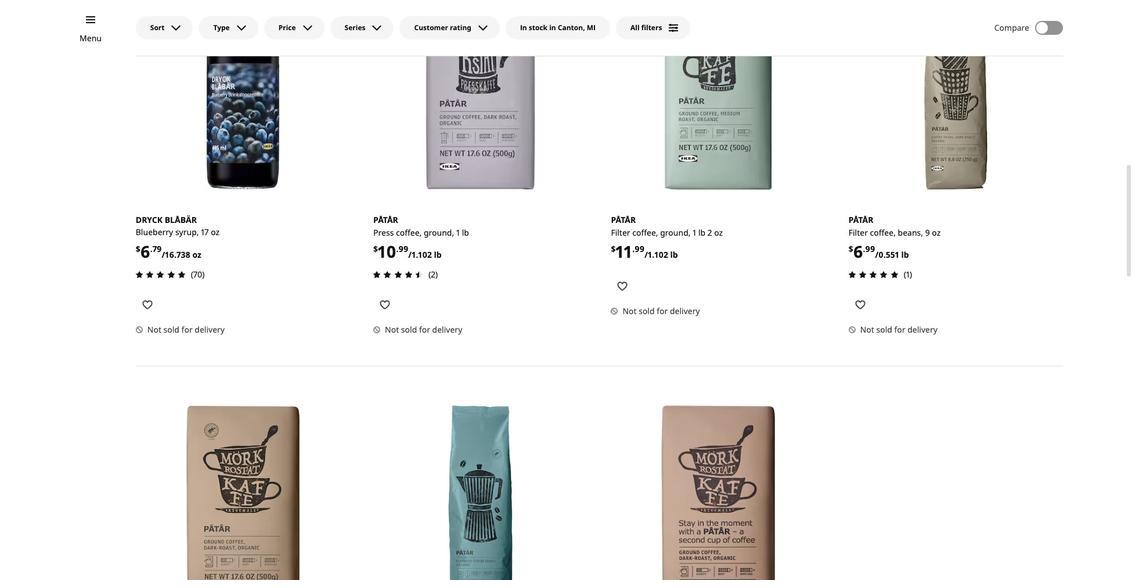 Task type: locate. For each thing, give the bounding box(es) containing it.
delivery
[[670, 305, 700, 316], [195, 324, 225, 335], [432, 324, 462, 335], [908, 324, 938, 335]]

1 horizontal spatial påtår
[[611, 214, 636, 225]]

oz inside påtår filter coffee, beans, 9 oz $ 6 . 99 /0.551 lb
[[932, 227, 941, 238]]

0 horizontal spatial 6
[[140, 241, 150, 263]]

filter
[[611, 227, 630, 238], [849, 227, 868, 238]]

$ inside dryck blåbär blueberry syrup, 17 oz $ 6 . 79 /16.738 oz
[[136, 243, 140, 254]]

$ inside påtår press coffee, ground, 1 lb $ 10 . 99 /1.102 lb
[[373, 243, 378, 254]]

1 $ from the left
[[136, 243, 140, 254]]

dryck
[[136, 214, 163, 225]]

not
[[623, 305, 637, 316], [147, 324, 161, 335], [385, 324, 399, 335], [860, 324, 874, 335]]

4 . from the left
[[863, 243, 865, 254]]

1 99 from the left
[[399, 243, 408, 254]]

2 /1.102 from the left
[[645, 249, 668, 260]]

6 inside påtår filter coffee, beans, 9 oz $ 6 . 99 /0.551 lb
[[853, 241, 863, 263]]

in stock in canton, mi button
[[506, 16, 610, 39]]

for for påtår press coffee, ground, 1 lb $ 10 . 99 /1.102 lb
[[419, 324, 430, 335]]

3 coffee, from the left
[[870, 227, 896, 238]]

sold for påtår filter coffee, ground, 1 lb 2 oz $ 11 . 99 /1.102 lb
[[639, 305, 655, 316]]

/1.102 right 11
[[645, 249, 668, 260]]

1 horizontal spatial /1.102
[[645, 249, 668, 260]]

not sold for delivery for dryck blåbär blueberry syrup, 17 oz $ 6 . 79 /16.738 oz
[[147, 324, 225, 335]]

99 right 11
[[635, 243, 645, 254]]

not for dryck blåbär blueberry syrup, 17 oz $ 6 . 79 /16.738 oz
[[147, 324, 161, 335]]

price
[[279, 23, 296, 33]]

rating
[[450, 23, 471, 33]]

coffee, up 11
[[632, 227, 658, 238]]

customer rating
[[414, 23, 471, 33]]

1 horizontal spatial coffee,
[[632, 227, 658, 238]]

påtår up 11
[[611, 214, 636, 225]]

0 horizontal spatial coffee,
[[396, 227, 422, 238]]

$ for påtår filter coffee, beans, 9 oz $ 6 . 99 /0.551 lb
[[849, 243, 853, 254]]

1 inside påtår press coffee, ground, 1 lb $ 10 . 99 /1.102 lb
[[456, 227, 460, 238]]

delivery for dryck blåbär blueberry syrup, 17 oz $ 6 . 79 /16.738 oz
[[195, 324, 225, 335]]

coffee,
[[396, 227, 422, 238], [632, 227, 658, 238], [870, 227, 896, 238]]

. inside påtår press coffee, ground, 1 lb $ 10 . 99 /1.102 lb
[[396, 243, 399, 254]]

0 horizontal spatial /1.102
[[408, 249, 432, 260]]

3 99 from the left
[[865, 243, 875, 254]]

6
[[140, 241, 150, 263], [853, 241, 863, 263]]

ground,
[[424, 227, 454, 238], [660, 227, 691, 238]]

sort
[[150, 23, 165, 33]]

oz
[[211, 227, 219, 238], [714, 227, 723, 238], [932, 227, 941, 238], [192, 249, 201, 260]]

all filters button
[[616, 16, 691, 39]]

filter inside påtår filter coffee, ground, 1 lb 2 oz $ 11 . 99 /1.102 lb
[[611, 227, 630, 238]]

/0.551
[[875, 249, 899, 260]]

ground, up (2)
[[424, 227, 454, 238]]

ground, inside påtår press coffee, ground, 1 lb $ 10 . 99 /1.102 lb
[[424, 227, 454, 238]]

filter up review: 5 out of 5 stars. total reviews: 1 image
[[849, 227, 868, 238]]

påtår up press
[[373, 214, 398, 225]]

99 up review: 5 out of 5 stars. total reviews: 1 image
[[865, 243, 875, 254]]

oz right 2
[[714, 227, 723, 238]]

oz right 9
[[932, 227, 941, 238]]

/1.102 inside påtår filter coffee, ground, 1 lb 2 oz $ 11 . 99 /1.102 lb
[[645, 249, 668, 260]]

2 99 from the left
[[635, 243, 645, 254]]

2 horizontal spatial coffee,
[[870, 227, 896, 238]]

coffee, inside påtår filter coffee, ground, 1 lb 2 oz $ 11 . 99 /1.102 lb
[[632, 227, 658, 238]]

coffee, for 6
[[870, 227, 896, 238]]

1 inside påtår filter coffee, ground, 1 lb 2 oz $ 11 . 99 /1.102 lb
[[693, 227, 696, 238]]

$ for dryck blåbär blueberry syrup, 17 oz $ 6 . 79 /16.738 oz
[[136, 243, 140, 254]]

type
[[213, 23, 230, 33]]

lb inside påtår filter coffee, beans, 9 oz $ 6 . 99 /0.551 lb
[[901, 249, 909, 260]]

stock
[[529, 23, 548, 33]]

3 $ from the left
[[611, 243, 616, 254]]

compare
[[994, 22, 1029, 33]]

påtår
[[373, 214, 398, 225], [611, 214, 636, 225], [849, 214, 874, 225]]

99 inside påtår filter coffee, beans, 9 oz $ 6 . 99 /0.551 lb
[[865, 243, 875, 254]]

/1.102 up (2)
[[408, 249, 432, 260]]

press
[[373, 227, 394, 238]]

menu
[[80, 33, 102, 44]]

6 inside dryck blåbär blueberry syrup, 17 oz $ 6 . 79 /16.738 oz
[[140, 241, 150, 263]]

1 horizontal spatial ground,
[[660, 227, 691, 238]]

sold
[[639, 305, 655, 316], [163, 324, 179, 335], [401, 324, 417, 335], [876, 324, 892, 335]]

/1.102
[[408, 249, 432, 260], [645, 249, 668, 260]]

1 horizontal spatial 6
[[853, 241, 863, 263]]

$ inside påtår filter coffee, ground, 1 lb 2 oz $ 11 . 99 /1.102 lb
[[611, 243, 616, 254]]

1 1 from the left
[[456, 227, 460, 238]]

review: 5 out of 5 stars. total reviews: 1 image
[[845, 268, 901, 282]]

påtår inside påtår filter coffee, beans, 9 oz $ 6 . 99 /0.551 lb
[[849, 214, 874, 225]]

2 ground, from the left
[[660, 227, 691, 238]]

2 coffee, from the left
[[632, 227, 658, 238]]

coffee, right press
[[396, 227, 422, 238]]

. inside påtår filter coffee, beans, 9 oz $ 6 . 99 /0.551 lb
[[863, 243, 865, 254]]

.
[[150, 243, 152, 254], [396, 243, 399, 254], [632, 243, 635, 254], [863, 243, 865, 254]]

sold for påtår filter coffee, beans, 9 oz $ 6 . 99 /0.551 lb
[[876, 324, 892, 335]]

påtår press coffee, ground, 1 lb $ 10 . 99 /1.102 lb
[[373, 214, 469, 263]]

99 inside påtår press coffee, ground, 1 lb $ 10 . 99 /1.102 lb
[[399, 243, 408, 254]]

canton,
[[558, 23, 585, 33]]

påtår filter coffee, beans, 9 oz $ 6 . 99 /0.551 lb
[[849, 214, 941, 263]]

6 up review: 5 out of 5 stars. total reviews: 1 image
[[853, 241, 863, 263]]

79
[[152, 243, 162, 254]]

delivery for påtår press coffee, ground, 1 lb $ 10 . 99 /1.102 lb
[[432, 324, 462, 335]]

1 coffee, from the left
[[396, 227, 422, 238]]

filter for 6
[[849, 227, 868, 238]]

(1)
[[904, 269, 912, 280]]

not for påtår filter coffee, beans, 9 oz $ 6 . 99 /0.551 lb
[[860, 324, 874, 335]]

påtår inside påtår filter coffee, ground, 1 lb 2 oz $ 11 . 99 /1.102 lb
[[611, 214, 636, 225]]

for
[[657, 305, 668, 316], [181, 324, 193, 335], [419, 324, 430, 335], [894, 324, 906, 335]]

$
[[136, 243, 140, 254], [373, 243, 378, 254], [611, 243, 616, 254], [849, 243, 853, 254]]

1 påtår from the left
[[373, 214, 398, 225]]

0 horizontal spatial 99
[[399, 243, 408, 254]]

1 /1.102 from the left
[[408, 249, 432, 260]]

påtår up review: 5 out of 5 stars. total reviews: 1 image
[[849, 214, 874, 225]]

(70)
[[191, 269, 205, 280]]

11
[[616, 241, 632, 263]]

in stock in canton, mi
[[520, 23, 596, 33]]

1 horizontal spatial 99
[[635, 243, 645, 254]]

2 1 from the left
[[693, 227, 696, 238]]

påtår inside påtår press coffee, ground, 1 lb $ 10 . 99 /1.102 lb
[[373, 214, 398, 225]]

coffee, up /0.551
[[870, 227, 896, 238]]

in
[[520, 23, 527, 33]]

ground, for 99
[[424, 227, 454, 238]]

2 horizontal spatial 99
[[865, 243, 875, 254]]

0 horizontal spatial filter
[[611, 227, 630, 238]]

not sold for delivery
[[623, 305, 700, 316], [147, 324, 225, 335], [385, 324, 462, 335], [860, 324, 938, 335]]

. inside dryck blåbär blueberry syrup, 17 oz $ 6 . 79 /16.738 oz
[[150, 243, 152, 254]]

filter for 11
[[611, 227, 630, 238]]

1 horizontal spatial 1
[[693, 227, 696, 238]]

3 . from the left
[[632, 243, 635, 254]]

lb
[[462, 227, 469, 238], [698, 227, 706, 238], [434, 249, 442, 260], [670, 249, 678, 260], [901, 249, 909, 260]]

menu button
[[80, 32, 102, 45]]

for for påtår filter coffee, ground, 1 lb 2 oz $ 11 . 99 /1.102 lb
[[657, 305, 668, 316]]

0 horizontal spatial ground,
[[424, 227, 454, 238]]

6 for dryck blåbär blueberry syrup, 17 oz $ 6 . 79 /16.738 oz
[[140, 241, 150, 263]]

2 6 from the left
[[853, 241, 863, 263]]

2 $ from the left
[[373, 243, 378, 254]]

not sold for delivery for påtår press coffee, ground, 1 lb $ 10 . 99 /1.102 lb
[[385, 324, 462, 335]]

filter inside påtår filter coffee, beans, 9 oz $ 6 . 99 /0.551 lb
[[849, 227, 868, 238]]

6 for påtår filter coffee, beans, 9 oz $ 6 . 99 /0.551 lb
[[853, 241, 863, 263]]

1 ground, from the left
[[424, 227, 454, 238]]

filter up 11
[[611, 227, 630, 238]]

coffee, inside påtår press coffee, ground, 1 lb $ 10 . 99 /1.102 lb
[[396, 227, 422, 238]]

delivery for påtår filter coffee, beans, 9 oz $ 6 . 99 /0.551 lb
[[908, 324, 938, 335]]

99
[[399, 243, 408, 254], [635, 243, 645, 254], [865, 243, 875, 254]]

2 horizontal spatial påtår
[[849, 214, 874, 225]]

6 left 79
[[140, 241, 150, 263]]

4 $ from the left
[[849, 243, 853, 254]]

coffee, inside påtår filter coffee, beans, 9 oz $ 6 . 99 /0.551 lb
[[870, 227, 896, 238]]

$ for påtår press coffee, ground, 1 lb $ 10 . 99 /1.102 lb
[[373, 243, 378, 254]]

1 horizontal spatial filter
[[849, 227, 868, 238]]

review: 4.5 out of 5 stars. total reviews: 2 image
[[370, 268, 426, 282]]

not for påtår press coffee, ground, 1 lb $ 10 . 99 /1.102 lb
[[385, 324, 399, 335]]

3 påtår from the left
[[849, 214, 874, 225]]

1 . from the left
[[150, 243, 152, 254]]

0 horizontal spatial påtår
[[373, 214, 398, 225]]

0 horizontal spatial 1
[[456, 227, 460, 238]]

type button
[[199, 16, 258, 39]]

ground, left 2
[[660, 227, 691, 238]]

$ inside påtår filter coffee, beans, 9 oz $ 6 . 99 /0.551 lb
[[849, 243, 853, 254]]

1 for 10
[[456, 227, 460, 238]]

1
[[456, 227, 460, 238], [693, 227, 696, 238]]

ground, inside påtår filter coffee, ground, 1 lb 2 oz $ 11 . 99 /1.102 lb
[[660, 227, 691, 238]]

2 . from the left
[[396, 243, 399, 254]]

1 6 from the left
[[140, 241, 150, 263]]

2 filter from the left
[[849, 227, 868, 238]]

1 filter from the left
[[611, 227, 630, 238]]

99 right 10
[[399, 243, 408, 254]]

(2)
[[429, 269, 438, 280]]

not sold for delivery for påtår filter coffee, ground, 1 lb 2 oz $ 11 . 99 /1.102 lb
[[623, 305, 700, 316]]

2 påtår from the left
[[611, 214, 636, 225]]



Task type: vqa. For each thing, say whether or not it's contained in the screenshot.
THE OPEN corresponding to Open PDF ( 483.72 KB )
no



Task type: describe. For each thing, give the bounding box(es) containing it.
coffee, for 11
[[632, 227, 658, 238]]

/1.102 inside påtår press coffee, ground, 1 lb $ 10 . 99 /1.102 lb
[[408, 249, 432, 260]]

blueberry
[[136, 227, 173, 238]]

price button
[[264, 16, 324, 39]]

beans,
[[898, 227, 923, 238]]

. for påtår filter coffee, beans, 9 oz $ 6 . 99 /0.551 lb
[[863, 243, 865, 254]]

sold for dryck blåbär blueberry syrup, 17 oz $ 6 . 79 /16.738 oz
[[163, 324, 179, 335]]

sold for påtår press coffee, ground, 1 lb $ 10 . 99 /1.102 lb
[[401, 324, 417, 335]]

dryck blåbär blueberry syrup, 17 oz $ 6 . 79 /16.738 oz
[[136, 214, 219, 263]]

ground, for 11
[[660, 227, 691, 238]]

customer rating button
[[400, 16, 500, 39]]

99 for 6
[[865, 243, 875, 254]]

all filters
[[631, 23, 662, 33]]

. for dryck blåbär blueberry syrup, 17 oz $ 6 . 79 /16.738 oz
[[150, 243, 152, 254]]

oz up (70)
[[192, 249, 201, 260]]

series button
[[330, 16, 394, 39]]

. for påtår press coffee, ground, 1 lb $ 10 . 99 /1.102 lb
[[396, 243, 399, 254]]

syrup,
[[175, 227, 199, 238]]

for for dryck blåbär blueberry syrup, 17 oz $ 6 . 79 /16.738 oz
[[181, 324, 193, 335]]

delivery for påtår filter coffee, ground, 1 lb 2 oz $ 11 . 99 /1.102 lb
[[670, 305, 700, 316]]

not sold for delivery for påtår filter coffee, beans, 9 oz $ 6 . 99 /0.551 lb
[[860, 324, 938, 335]]

/16.738
[[162, 249, 190, 260]]

99 inside påtår filter coffee, ground, 1 lb 2 oz $ 11 . 99 /1.102 lb
[[635, 243, 645, 254]]

påtår for 11
[[611, 214, 636, 225]]

for for påtår filter coffee, beans, 9 oz $ 6 . 99 /0.551 lb
[[894, 324, 906, 335]]

påtår for 6
[[849, 214, 874, 225]]

customer
[[414, 23, 448, 33]]

1 for oz
[[693, 227, 696, 238]]

not for påtår filter coffee, ground, 1 lb 2 oz $ 11 . 99 /1.102 lb
[[623, 305, 637, 316]]

review: 4.8 out of 5 stars. total reviews: 70 image
[[132, 268, 189, 282]]

sort button
[[136, 16, 193, 39]]

filters
[[641, 23, 662, 33]]

påtår for 10
[[373, 214, 398, 225]]

mi
[[587, 23, 596, 33]]

10
[[378, 241, 396, 263]]

oz right the 17
[[211, 227, 219, 238]]

coffee, for 10
[[396, 227, 422, 238]]

påtår filter coffee, ground, 1 lb 2 oz $ 11 . 99 /1.102 lb
[[611, 214, 723, 263]]

99 for 10
[[399, 243, 408, 254]]

blåbär
[[165, 214, 197, 225]]

9
[[925, 227, 930, 238]]

17
[[201, 227, 209, 238]]

. inside påtår filter coffee, ground, 1 lb 2 oz $ 11 . 99 /1.102 lb
[[632, 243, 635, 254]]

in
[[549, 23, 556, 33]]

2
[[708, 227, 712, 238]]

series
[[345, 23, 365, 33]]

all
[[631, 23, 640, 33]]

oz inside påtår filter coffee, ground, 1 lb 2 oz $ 11 . 99 /1.102 lb
[[714, 227, 723, 238]]



